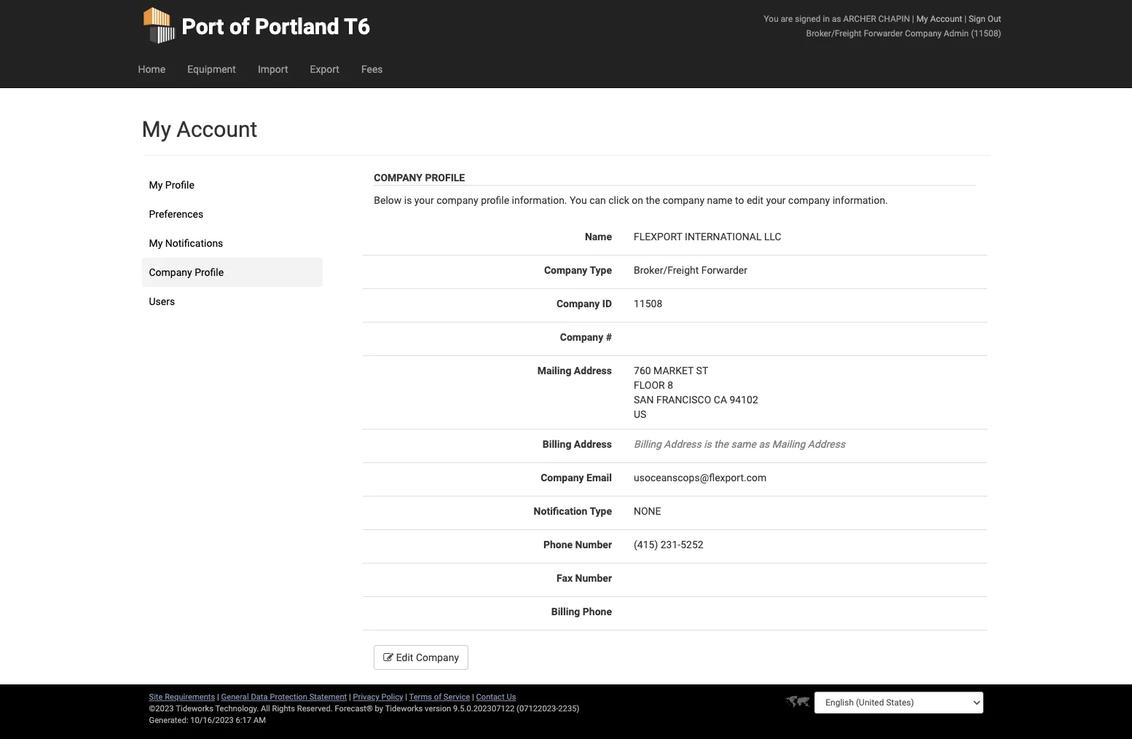 Task type: describe. For each thing, give the bounding box(es) containing it.
address for mailing address
[[574, 365, 612, 377]]

email
[[587, 472, 612, 484]]

admin
[[944, 28, 969, 39]]

0 horizontal spatial company profile
[[149, 267, 224, 278]]

forwarder inside you are signed in as archer chapin | my account | sign out broker/freight forwarder company admin (11508)
[[864, 28, 903, 39]]

fees
[[361, 63, 383, 75]]

0 vertical spatial mailing
[[538, 365, 572, 377]]

edit company
[[394, 652, 459, 664]]

760 market st floor 8 san francisco ca 94102 us
[[634, 365, 759, 421]]

name
[[585, 231, 612, 243]]

mailing address
[[538, 365, 612, 377]]

broker/freight inside you are signed in as archer chapin | my account | sign out broker/freight forwarder company admin (11508)
[[807, 28, 862, 39]]

home button
[[127, 51, 177, 87]]

version
[[425, 705, 451, 714]]

technology.
[[215, 705, 259, 714]]

my for my notifications
[[149, 238, 163, 249]]

billing address
[[543, 439, 612, 451]]

my account
[[142, 117, 258, 142]]

reserved.
[[297, 705, 333, 714]]

| left general
[[217, 693, 219, 703]]

privacy policy link
[[353, 693, 403, 703]]

fax number
[[557, 573, 612, 585]]

| up 9.5.0.202307122
[[472, 693, 474, 703]]

on
[[632, 195, 644, 206]]

2 information. from the left
[[833, 195, 889, 206]]

number for fax number
[[576, 573, 612, 585]]

8
[[668, 380, 674, 391]]

can
[[590, 195, 606, 206]]

address for billing address
[[574, 439, 612, 451]]

us
[[507, 693, 516, 703]]

1 information. from the left
[[512, 195, 568, 206]]

company inside you are signed in as archer chapin | my account | sign out broker/freight forwarder company admin (11508)
[[906, 28, 942, 39]]

profile for preferences
[[165, 179, 194, 191]]

1 vertical spatial as
[[759, 439, 770, 451]]

231-
[[661, 539, 681, 551]]

9.5.0.202307122
[[453, 705, 515, 714]]

id
[[603, 298, 612, 310]]

my account link
[[917, 14, 963, 24]]

you inside you are signed in as archer chapin | my account | sign out broker/freight forwarder company admin (11508)
[[764, 14, 779, 24]]

| left sign
[[965, 14, 967, 24]]

llc
[[765, 231, 782, 243]]

broker/freight forwarder
[[634, 265, 748, 276]]

sign
[[969, 14, 986, 24]]

billing for billing address is the same as mailing address
[[634, 439, 662, 451]]

in
[[823, 14, 830, 24]]

us
[[634, 409, 647, 421]]

san
[[634, 394, 654, 406]]

all
[[261, 705, 270, 714]]

export button
[[299, 51, 351, 87]]

billing for billing phone
[[552, 607, 581, 618]]

users
[[149, 296, 175, 308]]

archer
[[844, 14, 877, 24]]

type for notification type
[[590, 506, 612, 518]]

as inside you are signed in as archer chapin | my account | sign out broker/freight forwarder company admin (11508)
[[832, 14, 842, 24]]

are
[[781, 14, 793, 24]]

site requirements | general data protection statement | privacy policy | terms of service | contact us ©2023 tideworks technology. all rights reserved. forecast® by tideworks version 9.5.0.202307122 (07122023-2235) generated: 10/16/2023 6:17 am
[[149, 693, 580, 726]]

portland
[[255, 14, 340, 39]]

general data protection statement link
[[221, 693, 347, 703]]

phone number
[[544, 539, 612, 551]]

terms of service link
[[409, 693, 470, 703]]

0 vertical spatial of
[[230, 14, 250, 39]]

5252
[[681, 539, 704, 551]]

company #
[[560, 332, 612, 343]]

company left "id"
[[557, 298, 600, 310]]

billing phone
[[552, 607, 612, 618]]

flexport
[[634, 231, 683, 243]]

1 vertical spatial broker/freight
[[634, 265, 699, 276]]

chapin
[[879, 14, 911, 24]]

1 vertical spatial the
[[715, 439, 729, 451]]

3 company from the left
[[789, 195, 831, 206]]

notification
[[534, 506, 588, 518]]

edit
[[396, 652, 414, 664]]

1 vertical spatial account
[[177, 117, 258, 142]]

usoceanscops@flexport.com
[[634, 472, 767, 484]]

my profile
[[149, 179, 194, 191]]

export
[[310, 63, 340, 75]]

760
[[634, 365, 651, 377]]

equipment button
[[177, 51, 247, 87]]

profile for below is your company profile information. you can click on the company name to edit your company information.
[[425, 172, 465, 184]]

terms
[[409, 693, 432, 703]]

| up the forecast®
[[349, 693, 351, 703]]

import button
[[247, 51, 299, 87]]

rights
[[272, 705, 295, 714]]

billing address is the same as mailing address
[[634, 439, 846, 451]]

profile
[[481, 195, 510, 206]]

my notifications
[[149, 238, 223, 249]]

company left '#'
[[560, 332, 604, 343]]

international
[[685, 231, 762, 243]]

generated:
[[149, 717, 188, 726]]

type for company type
[[590, 265, 612, 276]]

tideworks
[[385, 705, 423, 714]]

by
[[375, 705, 384, 714]]

0 vertical spatial company profile
[[374, 172, 465, 184]]

fees button
[[351, 51, 394, 87]]

(415)
[[634, 539, 658, 551]]

general
[[221, 693, 249, 703]]



Task type: locate. For each thing, give the bounding box(es) containing it.
requirements
[[165, 693, 215, 703]]

phone down fax number on the bottom of page
[[583, 607, 612, 618]]

as right in
[[832, 14, 842, 24]]

privacy
[[353, 693, 380, 703]]

broker/freight
[[807, 28, 862, 39], [634, 265, 699, 276]]

company up notification
[[541, 472, 584, 484]]

company right edit
[[789, 195, 831, 206]]

policy
[[382, 693, 403, 703]]

0 horizontal spatial account
[[177, 117, 258, 142]]

1 vertical spatial mailing
[[773, 439, 806, 451]]

1 horizontal spatial company
[[663, 195, 705, 206]]

company
[[437, 195, 479, 206], [663, 195, 705, 206], [789, 195, 831, 206]]

flexport international llc
[[634, 231, 782, 243]]

my for my account
[[142, 117, 171, 142]]

1 vertical spatial number
[[576, 573, 612, 585]]

below is your company profile information. you can click on the company name to edit your company information.
[[374, 195, 889, 206]]

1 horizontal spatial information.
[[833, 195, 889, 206]]

account
[[931, 14, 963, 24], [177, 117, 258, 142]]

0 vertical spatial is
[[404, 195, 412, 206]]

my inside you are signed in as archer chapin | my account | sign out broker/freight forwarder company admin (11508)
[[917, 14, 929, 24]]

1 vertical spatial forwarder
[[702, 265, 748, 276]]

0 horizontal spatial your
[[415, 195, 434, 206]]

1 company from the left
[[437, 195, 479, 206]]

1 vertical spatial is
[[704, 439, 712, 451]]

notification type
[[534, 506, 612, 518]]

company up company id
[[544, 265, 588, 276]]

statement
[[310, 693, 347, 703]]

broker/freight down in
[[807, 28, 862, 39]]

1 horizontal spatial account
[[931, 14, 963, 24]]

0 horizontal spatial broker/freight
[[634, 265, 699, 276]]

company inside button
[[416, 652, 459, 664]]

1 horizontal spatial forwarder
[[864, 28, 903, 39]]

of
[[230, 14, 250, 39], [434, 693, 442, 703]]

#
[[606, 332, 612, 343]]

type down email
[[590, 506, 612, 518]]

mailing right same
[[773, 439, 806, 451]]

1 vertical spatial you
[[570, 195, 587, 206]]

address for billing address is the same as mailing address
[[664, 439, 702, 451]]

none
[[634, 506, 662, 518]]

1 horizontal spatial phone
[[583, 607, 612, 618]]

mailing
[[538, 365, 572, 377], [773, 439, 806, 451]]

company left name
[[663, 195, 705, 206]]

site requirements link
[[149, 693, 215, 703]]

type down name
[[590, 265, 612, 276]]

contact
[[476, 693, 505, 703]]

account inside you are signed in as archer chapin | my account | sign out broker/freight forwarder company admin (11508)
[[931, 14, 963, 24]]

the
[[646, 195, 661, 206], [715, 439, 729, 451]]

broker/freight down flexport
[[634, 265, 699, 276]]

1 horizontal spatial as
[[832, 14, 842, 24]]

import
[[258, 63, 288, 75]]

number
[[576, 539, 612, 551], [576, 573, 612, 585]]

0 vertical spatial you
[[764, 14, 779, 24]]

company email
[[541, 472, 612, 484]]

equipment
[[187, 63, 236, 75]]

company down my account link
[[906, 28, 942, 39]]

0 vertical spatial forwarder
[[864, 28, 903, 39]]

1 horizontal spatial company profile
[[374, 172, 465, 184]]

1 vertical spatial company profile
[[149, 267, 224, 278]]

1 horizontal spatial profile
[[195, 267, 224, 278]]

as right same
[[759, 439, 770, 451]]

1 number from the top
[[576, 539, 612, 551]]

0 vertical spatial broker/freight
[[807, 28, 862, 39]]

forwarder
[[864, 28, 903, 39], [702, 265, 748, 276]]

of up version on the left bottom of page
[[434, 693, 442, 703]]

sign out link
[[969, 14, 1002, 24]]

company type
[[544, 265, 612, 276]]

0 vertical spatial type
[[590, 265, 612, 276]]

forecast®
[[335, 705, 373, 714]]

0 horizontal spatial is
[[404, 195, 412, 206]]

| right the chapin
[[913, 14, 915, 24]]

the left same
[[715, 439, 729, 451]]

2 company from the left
[[663, 195, 705, 206]]

port of portland t6 link
[[142, 0, 370, 51]]

billing
[[543, 439, 572, 451], [634, 439, 662, 451], [552, 607, 581, 618]]

to
[[736, 195, 745, 206]]

company up below
[[374, 172, 423, 184]]

francisco ca 94102
[[657, 394, 759, 406]]

number up fax number on the bottom of page
[[576, 539, 612, 551]]

protection
[[270, 693, 308, 703]]

edit
[[747, 195, 764, 206]]

account up admin
[[931, 14, 963, 24]]

2 horizontal spatial profile
[[425, 172, 465, 184]]

forwarder down the chapin
[[864, 28, 903, 39]]

2 your from the left
[[767, 195, 786, 206]]

is up usoceanscops@flexport.com on the bottom right of the page
[[704, 439, 712, 451]]

10/16/2023
[[190, 717, 234, 726]]

1 horizontal spatial is
[[704, 439, 712, 451]]

(11508)
[[972, 28, 1002, 39]]

|
[[913, 14, 915, 24], [965, 14, 967, 24], [217, 693, 219, 703], [349, 693, 351, 703], [405, 693, 407, 703], [472, 693, 474, 703]]

company profile up below
[[374, 172, 465, 184]]

1 horizontal spatial broker/freight
[[807, 28, 862, 39]]

st
[[697, 365, 709, 377]]

1 vertical spatial type
[[590, 506, 612, 518]]

6:17
[[236, 717, 252, 726]]

0 horizontal spatial phone
[[544, 539, 573, 551]]

company profile down my notifications
[[149, 267, 224, 278]]

my down preferences
[[149, 238, 163, 249]]

port of portland t6
[[182, 14, 370, 39]]

2 number from the top
[[576, 573, 612, 585]]

company id
[[557, 298, 612, 310]]

below
[[374, 195, 402, 206]]

you left are
[[764, 14, 779, 24]]

your right below
[[415, 195, 434, 206]]

signed
[[795, 14, 821, 24]]

my right the chapin
[[917, 14, 929, 24]]

2 horizontal spatial company
[[789, 195, 831, 206]]

mailing down the company #
[[538, 365, 572, 377]]

| up tideworks
[[405, 693, 407, 703]]

site
[[149, 693, 163, 703]]

1 horizontal spatial mailing
[[773, 439, 806, 451]]

billing up company email
[[543, 439, 572, 451]]

0 horizontal spatial forwarder
[[702, 265, 748, 276]]

(07122023-
[[517, 705, 559, 714]]

phone down notification
[[544, 539, 573, 551]]

address
[[574, 365, 612, 377], [574, 439, 612, 451], [664, 439, 702, 451], [808, 439, 846, 451]]

0 vertical spatial account
[[931, 14, 963, 24]]

you are signed in as archer chapin | my account | sign out broker/freight forwarder company admin (11508)
[[764, 14, 1002, 39]]

home
[[138, 63, 166, 75]]

market
[[654, 365, 694, 377]]

information.
[[512, 195, 568, 206], [833, 195, 889, 206]]

edit company button
[[374, 646, 469, 671]]

11508
[[634, 298, 663, 310]]

out
[[988, 14, 1002, 24]]

name
[[707, 195, 733, 206]]

you left can
[[570, 195, 587, 206]]

account down equipment
[[177, 117, 258, 142]]

you
[[764, 14, 779, 24], [570, 195, 587, 206]]

preferences
[[149, 208, 204, 220]]

1 horizontal spatial of
[[434, 693, 442, 703]]

1 horizontal spatial your
[[767, 195, 786, 206]]

1 horizontal spatial the
[[715, 439, 729, 451]]

your
[[415, 195, 434, 206], [767, 195, 786, 206]]

0 horizontal spatial you
[[570, 195, 587, 206]]

port
[[182, 14, 224, 39]]

0 horizontal spatial company
[[437, 195, 479, 206]]

number right fax
[[576, 573, 612, 585]]

pencil square o image
[[384, 653, 394, 663]]

of right port
[[230, 14, 250, 39]]

am
[[254, 717, 266, 726]]

0 vertical spatial phone
[[544, 539, 573, 551]]

billing down us
[[634, 439, 662, 451]]

company left profile
[[437, 195, 479, 206]]

company up users at left top
[[149, 267, 192, 278]]

1 your from the left
[[415, 195, 434, 206]]

same
[[731, 439, 757, 451]]

floor
[[634, 380, 665, 391]]

the right "on"
[[646, 195, 661, 206]]

1 type from the top
[[590, 265, 612, 276]]

0 vertical spatial the
[[646, 195, 661, 206]]

number for phone number
[[576, 539, 612, 551]]

is
[[404, 195, 412, 206], [704, 439, 712, 451]]

my for my profile
[[149, 179, 163, 191]]

0 horizontal spatial information.
[[512, 195, 568, 206]]

1 vertical spatial of
[[434, 693, 442, 703]]

0 vertical spatial number
[[576, 539, 612, 551]]

of inside site requirements | general data protection statement | privacy policy | terms of service | contact us ©2023 tideworks technology. all rights reserved. forecast® by tideworks version 9.5.0.202307122 (07122023-2235) generated: 10/16/2023 6:17 am
[[434, 693, 442, 703]]

1 horizontal spatial you
[[764, 14, 779, 24]]

2235)
[[559, 705, 580, 714]]

forwarder down international
[[702, 265, 748, 276]]

2 type from the top
[[590, 506, 612, 518]]

your right edit
[[767, 195, 786, 206]]

fax
[[557, 573, 573, 585]]

0 vertical spatial as
[[832, 14, 842, 24]]

service
[[444, 693, 470, 703]]

my up my profile
[[142, 117, 171, 142]]

0 horizontal spatial the
[[646, 195, 661, 206]]

is right below
[[404, 195, 412, 206]]

0 horizontal spatial of
[[230, 14, 250, 39]]

1 vertical spatial phone
[[583, 607, 612, 618]]

0 horizontal spatial profile
[[165, 179, 194, 191]]

(415) 231-5252
[[634, 539, 704, 551]]

©2023 tideworks
[[149, 705, 214, 714]]

my up preferences
[[149, 179, 163, 191]]

billing for billing address
[[543, 439, 572, 451]]

company right the edit
[[416, 652, 459, 664]]

billing down fax
[[552, 607, 581, 618]]

0 horizontal spatial as
[[759, 439, 770, 451]]

0 horizontal spatial mailing
[[538, 365, 572, 377]]



Task type: vqa. For each thing, say whether or not it's contained in the screenshot.
jkuzmin@harborindustrial.com's the (
no



